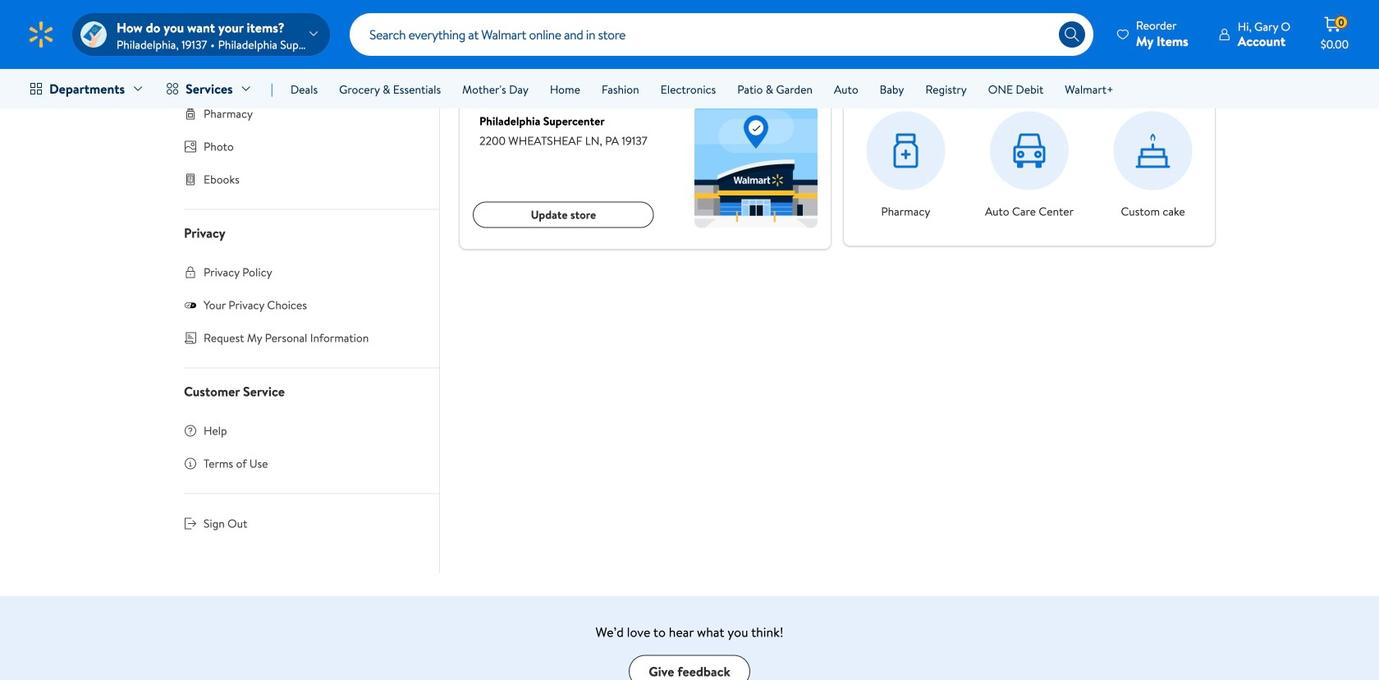 Task type: describe. For each thing, give the bounding box(es) containing it.
Search search field
[[350, 13, 1094, 56]]



Task type: locate. For each thing, give the bounding box(es) containing it.
icon image
[[184, 298, 197, 312]]

 image
[[80, 21, 107, 48]]

search icon image
[[1064, 26, 1081, 43]]

Walmart Site-Wide search field
[[350, 13, 1094, 56]]

walmart homepage image
[[26, 20, 56, 49]]



Task type: vqa. For each thing, say whether or not it's contained in the screenshot.
walmart homepage image
yes



